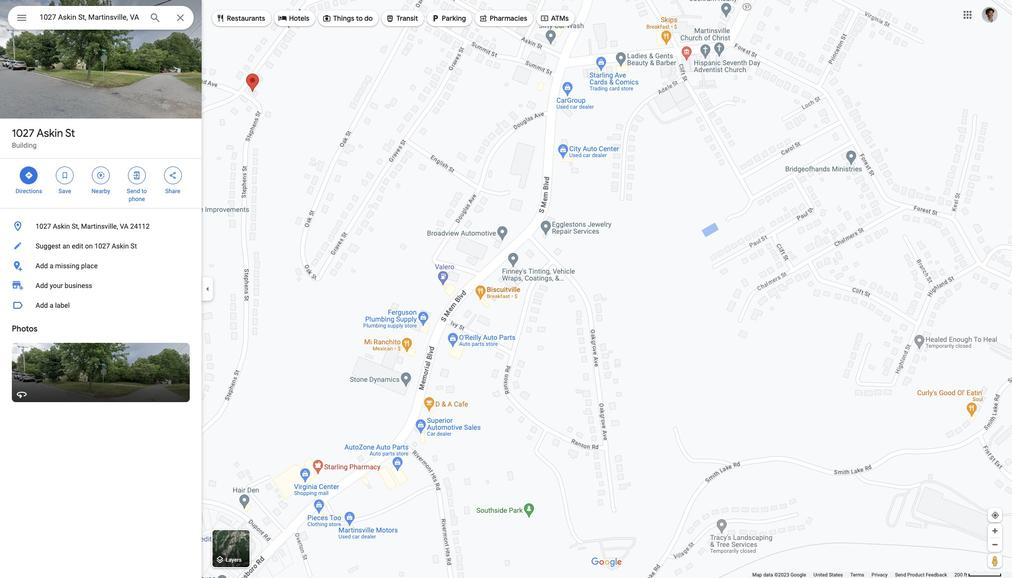 Task type: vqa. For each thing, say whether or not it's contained in the screenshot.


Task type: locate. For each thing, give the bounding box(es) containing it.
1 vertical spatial send
[[896, 573, 907, 578]]

1 horizontal spatial st
[[131, 242, 137, 250]]

to
[[356, 14, 363, 23], [142, 188, 147, 195]]

google
[[791, 573, 807, 578]]

st inside button
[[131, 242, 137, 250]]

 restaurants
[[216, 13, 265, 24]]

1 vertical spatial to
[[142, 188, 147, 195]]

to inside  things to do
[[356, 14, 363, 23]]

 parking
[[431, 13, 466, 24]]

0 vertical spatial askin
[[37, 127, 63, 140]]

save
[[59, 188, 71, 195]]

0 vertical spatial send
[[127, 188, 140, 195]]

0 horizontal spatial to
[[142, 188, 147, 195]]

google maps element
[[0, 0, 1013, 579]]

 things to do
[[323, 13, 373, 24]]

restaurants
[[227, 14, 265, 23]]

0 vertical spatial st
[[65, 127, 75, 140]]

send up phone
[[127, 188, 140, 195]]

1 horizontal spatial send
[[896, 573, 907, 578]]

 button
[[8, 6, 36, 32]]

send inside send to phone
[[127, 188, 140, 195]]

a left missing
[[50, 262, 53, 270]]

st up 
[[65, 127, 75, 140]]

product
[[908, 573, 925, 578]]

1027 askin st main content
[[0, 0, 202, 579]]

200 ft
[[955, 573, 968, 578]]

1 vertical spatial st
[[131, 242, 137, 250]]

send
[[127, 188, 140, 195], [896, 573, 907, 578]]

on
[[85, 242, 93, 250]]

0 horizontal spatial st
[[65, 127, 75, 140]]

st down 24112
[[131, 242, 137, 250]]

add your business
[[36, 282, 92, 290]]

0 vertical spatial to
[[356, 14, 363, 23]]

1027 askin st, martinsville, va 24112 button
[[0, 217, 202, 236]]

united states
[[814, 573, 844, 578]]

st,
[[72, 223, 79, 230]]

a left label
[[50, 302, 53, 310]]

1 horizontal spatial to
[[356, 14, 363, 23]]

footer
[[753, 572, 955, 579]]

add left label
[[36, 302, 48, 310]]

building
[[12, 141, 37, 149]]

1027 inside the 1027 askin st building
[[12, 127, 34, 140]]

None field
[[40, 11, 141, 23]]

suggest
[[36, 242, 61, 250]]

add for add a label
[[36, 302, 48, 310]]

 search field
[[8, 6, 194, 32]]

0 vertical spatial a
[[50, 262, 53, 270]]

send inside send product feedback button
[[896, 573, 907, 578]]

terms button
[[851, 572, 865, 579]]

add left your
[[36, 282, 48, 290]]

1027 askin st building
[[12, 127, 75, 149]]


[[323, 13, 331, 24]]


[[216, 13, 225, 24]]

200
[[955, 573, 964, 578]]

add for add a missing place
[[36, 262, 48, 270]]

footer inside google maps element
[[753, 572, 955, 579]]

askin left st,
[[53, 223, 70, 230]]

to up phone
[[142, 188, 147, 195]]

add a label
[[36, 302, 70, 310]]

add a label button
[[0, 296, 202, 316]]

collapse side panel image
[[202, 284, 213, 295]]

send left product
[[896, 573, 907, 578]]

3 add from the top
[[36, 302, 48, 310]]

a
[[50, 262, 53, 270], [50, 302, 53, 310]]

add
[[36, 262, 48, 270], [36, 282, 48, 290], [36, 302, 48, 310]]

2 add from the top
[[36, 282, 48, 290]]

 hotels
[[278, 13, 310, 24]]

2 vertical spatial add
[[36, 302, 48, 310]]

transit
[[397, 14, 418, 23]]

0 horizontal spatial 1027
[[12, 127, 34, 140]]

footer containing map data ©2023 google
[[753, 572, 955, 579]]

map
[[753, 573, 763, 578]]

1 a from the top
[[50, 262, 53, 270]]

add your business link
[[0, 276, 202, 296]]

askin down the va
[[112, 242, 129, 250]]

zoom out image
[[992, 542, 999, 549]]

states
[[830, 573, 844, 578]]

1 vertical spatial 1027
[[36, 223, 51, 230]]

add a missing place button
[[0, 256, 202, 276]]

hotels
[[289, 14, 310, 23]]

do
[[365, 14, 373, 23]]

add down "suggest"
[[36, 262, 48, 270]]

1027 for st
[[12, 127, 34, 140]]

1027 up the "building"
[[12, 127, 34, 140]]

1 vertical spatial add
[[36, 282, 48, 290]]

askin inside the 1027 askin st building
[[37, 127, 63, 140]]

zoom in image
[[992, 528, 999, 535]]


[[431, 13, 440, 24]]


[[168, 170, 177, 181]]

0 horizontal spatial send
[[127, 188, 140, 195]]

askin up the "building"
[[37, 127, 63, 140]]

data
[[764, 573, 774, 578]]

st inside the 1027 askin st building
[[65, 127, 75, 140]]

1 vertical spatial askin
[[53, 223, 70, 230]]

privacy
[[872, 573, 888, 578]]

 transit
[[386, 13, 418, 24]]

1 horizontal spatial 1027
[[36, 223, 51, 230]]

google account: tariq douglas  
(tariq.douglas@adept.ai) image
[[983, 7, 998, 23]]

1027
[[12, 127, 34, 140], [36, 223, 51, 230], [95, 242, 110, 250]]

askin
[[37, 127, 63, 140], [53, 223, 70, 230], [112, 242, 129, 250]]


[[278, 13, 287, 24]]

2 vertical spatial 1027
[[95, 242, 110, 250]]

st
[[65, 127, 75, 140], [131, 242, 137, 250]]

send for send to phone
[[127, 188, 140, 195]]

1027 askin st, martinsville, va 24112
[[36, 223, 150, 230]]

a for label
[[50, 302, 53, 310]]

to left do in the top of the page
[[356, 14, 363, 23]]

0 vertical spatial add
[[36, 262, 48, 270]]

2 a from the top
[[50, 302, 53, 310]]

0 vertical spatial 1027
[[12, 127, 34, 140]]

1027 up "suggest"
[[36, 223, 51, 230]]

united states button
[[814, 572, 844, 579]]

1 add from the top
[[36, 262, 48, 270]]

1 vertical spatial a
[[50, 302, 53, 310]]

1027 right the on
[[95, 242, 110, 250]]

privacy button
[[872, 572, 888, 579]]

business
[[65, 282, 92, 290]]



Task type: describe. For each thing, give the bounding box(es) containing it.
terms
[[851, 573, 865, 578]]

atms
[[551, 14, 569, 23]]

add for add your business
[[36, 282, 48, 290]]

united
[[814, 573, 828, 578]]

photos
[[12, 324, 37, 334]]

your
[[50, 282, 63, 290]]

suggest an edit on 1027 askin st button
[[0, 236, 202, 256]]


[[132, 170, 141, 181]]

map data ©2023 google
[[753, 573, 807, 578]]


[[60, 170, 69, 181]]

va
[[120, 223, 129, 230]]

2 vertical spatial askin
[[112, 242, 129, 250]]


[[479, 13, 488, 24]]


[[541, 13, 549, 24]]

askin for st
[[37, 127, 63, 140]]

send for send product feedback
[[896, 573, 907, 578]]

pharmacies
[[490, 14, 528, 23]]

2 horizontal spatial 1027
[[95, 242, 110, 250]]

to inside send to phone
[[142, 188, 147, 195]]

label
[[55, 302, 70, 310]]

 pharmacies
[[479, 13, 528, 24]]


[[24, 170, 33, 181]]

 atms
[[541, 13, 569, 24]]

actions for 1027 askin st region
[[0, 159, 202, 208]]

add a missing place
[[36, 262, 98, 270]]

a for missing
[[50, 262, 53, 270]]

send product feedback
[[896, 573, 948, 578]]

©2023
[[775, 573, 790, 578]]

ft
[[965, 573, 968, 578]]

suggest an edit on 1027 askin st
[[36, 242, 137, 250]]

nearby
[[92, 188, 110, 195]]

feedback
[[926, 573, 948, 578]]

an
[[63, 242, 70, 250]]

send to phone
[[127, 188, 147, 203]]

martinsville,
[[81, 223, 118, 230]]

missing
[[55, 262, 79, 270]]

none field inside 1027 askin st, martinsville, va 24112 field
[[40, 11, 141, 23]]

show street view coverage image
[[989, 554, 1003, 569]]

1027 for st,
[[36, 223, 51, 230]]

things
[[333, 14, 355, 23]]

directions
[[16, 188, 42, 195]]

200 ft button
[[955, 573, 1002, 578]]

share
[[165, 188, 180, 195]]

phone
[[129, 196, 145, 203]]

parking
[[442, 14, 466, 23]]


[[16, 11, 28, 25]]


[[386, 13, 395, 24]]

send product feedback button
[[896, 572, 948, 579]]

24112
[[130, 223, 150, 230]]

edit
[[72, 242, 83, 250]]

1027 Askin St, Martinsville, VA 24112 field
[[8, 6, 194, 30]]

show your location image
[[992, 511, 1000, 520]]


[[96, 170, 105, 181]]

askin for st,
[[53, 223, 70, 230]]

layers
[[226, 558, 242, 564]]

place
[[81, 262, 98, 270]]



